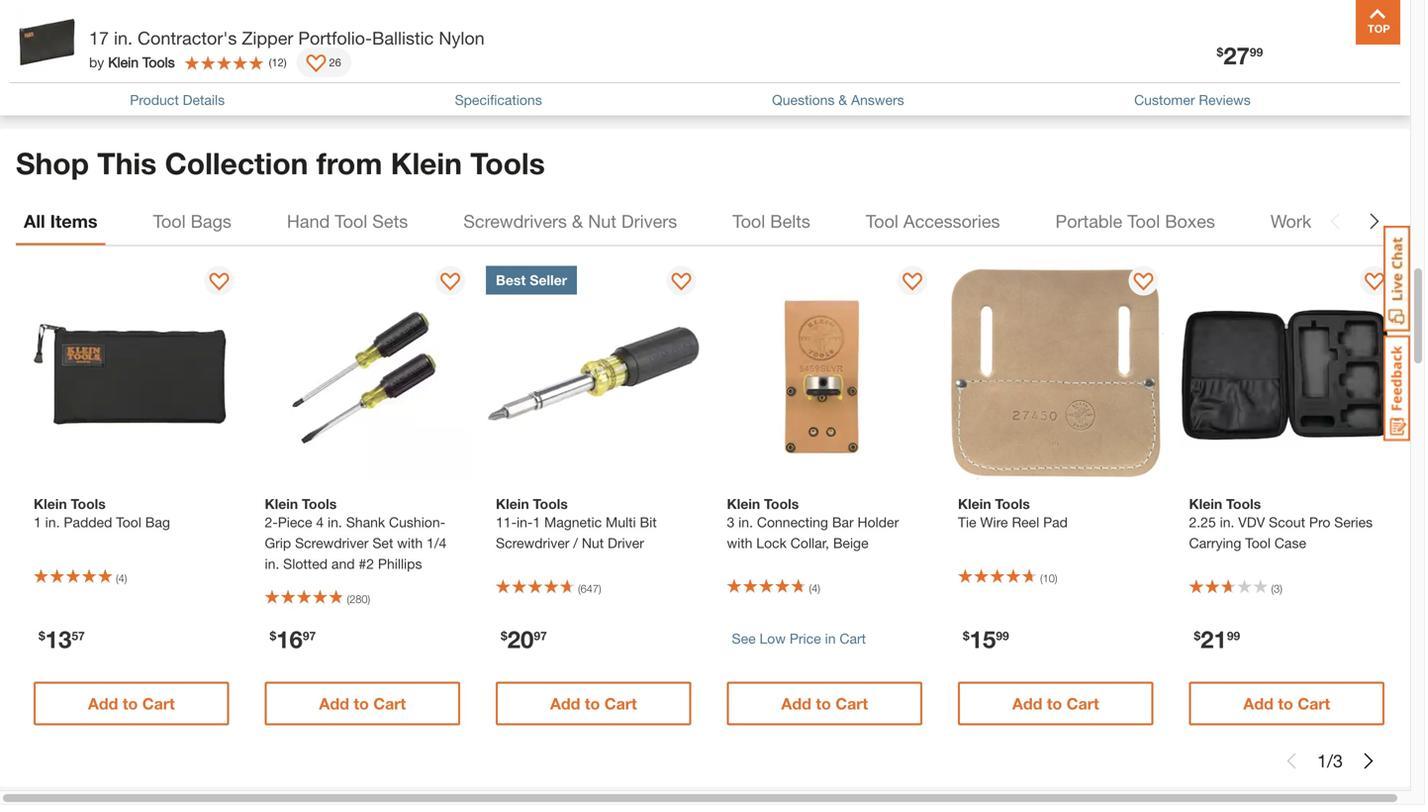 Task type: describe. For each thing, give the bounding box(es) containing it.
bags
[[191, 210, 232, 232]]

26 button
[[297, 48, 351, 77]]

21
[[1201, 625, 1228, 653]]

klein for klein tools 11-in-1 magnetic multi bit screwdriver / nut driver
[[496, 495, 529, 512]]

klein tools 2.25 in. vdv scout pro series carrying tool case
[[1190, 495, 1374, 551]]

pad
[[1044, 514, 1068, 530]]

suspenders
[[1317, 210, 1413, 232]]

work suspenders button
[[1263, 197, 1420, 245]]

nut inside klein tools 11-in-1 magnetic multi bit screwdriver / nut driver
[[582, 535, 604, 551]]

4 add to cart button from the left
[[727, 682, 923, 725]]

) down the 17 in. contractor's zipper portfolio-ballistic nylon
[[284, 56, 287, 69]]

2 display image from the left
[[672, 273, 692, 292]]

$ for 21
[[1195, 629, 1201, 642]]

see
[[732, 630, 756, 646]]

case
[[1275, 535, 1307, 551]]

questions & answers
[[772, 91, 905, 108]]

hand tool sets
[[287, 210, 408, 232]]

answers
[[852, 91, 905, 108]]

add to cart button for 15
[[959, 682, 1154, 725]]

display image for 15
[[1134, 273, 1154, 292]]

13
[[45, 625, 72, 653]]

bag
[[145, 514, 170, 530]]

$ 15 99
[[963, 625, 1010, 653]]

/ inside klein tools 11-in-1 magnetic multi bit screwdriver / nut driver
[[574, 535, 578, 551]]

26
[[329, 56, 341, 69]]

tool inside the klein tools 2.25 in. vdv scout pro series carrying tool case
[[1246, 535, 1271, 551]]

magnetic
[[545, 514, 602, 530]]

by klein tools
[[89, 54, 175, 70]]

cart for 1 in. padded tool bag
[[142, 694, 175, 713]]

tool inside klein tools 1 in. padded tool bag
[[116, 514, 142, 530]]

grip
[[265, 535, 291, 551]]

tool belts button
[[725, 197, 819, 245]]

27
[[1224, 41, 1250, 69]]

) for 15
[[1055, 572, 1058, 585]]

) for 16
[[368, 592, 370, 605]]

2.25
[[1190, 514, 1217, 530]]

3 for 1
[[1334, 750, 1344, 771]]

this is the first slide image
[[1284, 753, 1300, 769]]

to for 21
[[1279, 694, 1294, 713]]

1 / 3
[[1318, 750, 1344, 771]]

portfolio-
[[298, 27, 372, 49]]

16
[[276, 625, 303, 653]]

details
[[183, 91, 225, 108]]

in. inside the klein tools 2.25 in. vdv scout pro series carrying tool case
[[1221, 514, 1235, 530]]

klein tools 2-piece 4 in. shank cushion- grip screwdriver set with 1/4 in. slotted and #2 phillips
[[265, 495, 447, 572]]

scout
[[1270, 514, 1306, 530]]

cart for 2-piece 4 in. shank cushion- grip screwdriver set with 1/4 in. slotted and #2 phillips
[[374, 694, 406, 713]]

screwdriver inside klein tools 2-piece 4 in. shank cushion- grip screwdriver set with 1/4 in. slotted and #2 phillips
[[295, 535, 369, 551]]

) down collar,
[[818, 582, 821, 594]]

portable tool boxes button
[[1048, 197, 1224, 245]]

4 add from the left
[[782, 694, 812, 713]]

klein tools tie wire reel pad
[[959, 495, 1068, 530]]

next slide image
[[1362, 753, 1377, 769]]

specifications
[[455, 91, 542, 108]]

display image for 13
[[209, 273, 229, 292]]

work suspenders
[[1271, 210, 1413, 232]]

#2
[[359, 555, 374, 572]]

$ 21 99
[[1195, 625, 1241, 653]]

in. down "grip"
[[265, 555, 280, 572]]

klein tools 1 in. padded tool bag
[[34, 495, 170, 530]]

in
[[825, 630, 836, 646]]

3 in. connecting bar holder with lock collar, beige image
[[717, 266, 933, 481]]

feedback link image
[[1384, 335, 1411, 442]]

boxes
[[1166, 210, 1216, 232]]

& for questions
[[839, 91, 848, 108]]

with inside klein tools 3 in. connecting bar holder with lock collar, beige
[[727, 535, 753, 551]]

cart for tie wire reel pad
[[1067, 694, 1100, 713]]

screwdrivers & nut drivers
[[464, 210, 678, 232]]

collar,
[[791, 535, 830, 551]]

2-piece 4 in. shank cushion-grip screwdriver set with 1/4 in. slotted and #2 phillips image
[[255, 266, 470, 481]]

shop this collection from klein tools
[[16, 145, 545, 181]]

4 for 1 in. padded tool bag
[[118, 572, 125, 585]]

tool bags
[[153, 210, 232, 232]]

in. inside klein tools 1 in. padded tool bag
[[45, 514, 60, 530]]

cart for 3 in. connecting bar holder with lock collar, beige
[[836, 694, 869, 713]]

tool left bags
[[153, 210, 186, 232]]

2-
[[265, 514, 278, 530]]

3 add to cart from the left
[[550, 694, 637, 713]]

product details
[[130, 91, 225, 108]]

3 for klein
[[727, 514, 735, 530]]

this
[[97, 145, 157, 181]]

top button
[[1357, 0, 1401, 45]]

( 12 )
[[269, 56, 287, 69]]

2 horizontal spatial 1
[[1318, 750, 1328, 771]]

vdv
[[1239, 514, 1266, 530]]

bar
[[833, 514, 854, 530]]

beige
[[834, 535, 869, 551]]

tool bags button
[[145, 197, 240, 245]]

( down zipper at the left of the page
[[269, 56, 272, 69]]

add to cart button for 16
[[265, 682, 460, 725]]

nylon
[[439, 27, 485, 49]]

1 in. padded tool bag image
[[24, 266, 239, 481]]

display image for 21
[[1365, 273, 1385, 292]]

slotted
[[283, 555, 328, 572]]

klein for klein tools 2.25 in. vdv scout pro series carrying tool case
[[1190, 495, 1223, 512]]

belts
[[771, 210, 811, 232]]

$ 27 99
[[1217, 41, 1264, 69]]

best seller
[[496, 272, 567, 288]]

1 horizontal spatial 3
[[1275, 582, 1281, 595]]

$ for 27
[[1217, 45, 1224, 59]]

portable tool boxes
[[1056, 210, 1216, 232]]

zipper
[[242, 27, 293, 49]]

to for 16
[[354, 694, 369, 713]]

tools for klein tools 3 in. connecting bar holder with lock collar, beige
[[764, 495, 799, 512]]

add to cart for 21
[[1244, 694, 1331, 713]]

multi
[[606, 514, 636, 530]]

shank
[[346, 514, 385, 530]]

carrying
[[1190, 535, 1242, 551]]

display image inside 26 dropdown button
[[307, 54, 326, 74]]

$ 20 97
[[501, 625, 547, 653]]

sets
[[373, 210, 408, 232]]

work
[[1271, 210, 1312, 232]]

klein for klein tools 3 in. connecting bar holder with lock collar, beige
[[727, 495, 761, 512]]

) for 13
[[125, 572, 127, 585]]

tools for klein tools 2.25 in. vdv scout pro series carrying tool case
[[1227, 495, 1262, 512]]

( 10 )
[[1041, 572, 1058, 585]]

( 4 ) for padded
[[116, 572, 127, 585]]

57
[[72, 629, 85, 642]]

see low price in cart
[[732, 630, 866, 646]]

( for 21
[[1272, 582, 1275, 595]]

cart inside button
[[840, 630, 866, 646]]

reviews
[[1200, 91, 1251, 108]]

screwdrivers & nut drivers button
[[456, 197, 685, 245]]

tools for klein tools tie wire reel pad
[[996, 495, 1031, 512]]

in. right 17
[[114, 27, 133, 49]]

cushion-
[[389, 514, 446, 530]]

bit
[[640, 514, 657, 530]]



Task type: vqa. For each thing, say whether or not it's contained in the screenshot.
"This"
yes



Task type: locate. For each thing, give the bounding box(es) containing it.
647
[[581, 582, 599, 595]]

3 left connecting on the right bottom of page
[[727, 514, 735, 530]]

add to cart button down $ 20 97
[[496, 682, 692, 725]]

97 for 20
[[534, 629, 547, 642]]

97 for 16
[[303, 629, 316, 642]]

4 inside klein tools 2-piece 4 in. shank cushion- grip screwdriver set with 1/4 in. slotted and #2 phillips
[[316, 514, 324, 530]]

add to cart button down 57
[[34, 682, 229, 725]]

) down klein tools 1 in. padded tool bag
[[125, 572, 127, 585]]

tool left sets
[[335, 210, 368, 232]]

klein inside the klein tools 2.25 in. vdv scout pro series carrying tool case
[[1190, 495, 1223, 512]]

klein inside klein tools 11-in-1 magnetic multi bit screwdriver / nut driver
[[496, 495, 529, 512]]

display image down portable tool boxes button
[[1134, 273, 1154, 292]]

connecting
[[757, 514, 829, 530]]

tool belts
[[733, 210, 811, 232]]

tools up piece
[[302, 495, 337, 512]]

2 add to cart button from the left
[[265, 682, 460, 725]]

) down klein tools 11-in-1 magnetic multi bit screwdriver / nut driver
[[599, 582, 602, 595]]

6 add to cart from the left
[[1244, 694, 1331, 713]]

1 vertical spatial nut
[[582, 535, 604, 551]]

to
[[123, 694, 138, 713], [354, 694, 369, 713], [585, 694, 600, 713], [816, 694, 832, 713], [1047, 694, 1063, 713], [1279, 694, 1294, 713]]

5 add to cart from the left
[[1013, 694, 1100, 713]]

2.25 in. vdv scout pro series carrying tool case image
[[1180, 266, 1395, 481]]

1 add to cart from the left
[[88, 694, 175, 713]]

$ for 16
[[270, 629, 276, 642]]

add to cart button up this is the first slide image
[[1190, 682, 1385, 725]]

1 inside klein tools 11-in-1 magnetic multi bit screwdriver / nut driver
[[533, 514, 541, 530]]

add to cart
[[88, 694, 175, 713], [319, 694, 406, 713], [550, 694, 637, 713], [782, 694, 869, 713], [1013, 694, 1100, 713], [1244, 694, 1331, 713]]

97 inside $ 20 97
[[534, 629, 547, 642]]

( 4 ) down klein tools 1 in. padded tool bag
[[116, 572, 127, 585]]

tool left accessories
[[866, 210, 899, 232]]

screwdriver down the in-
[[496, 535, 570, 551]]

tools up connecting on the right bottom of page
[[764, 495, 799, 512]]

tools inside the klein tools 2.25 in. vdv scout pro series carrying tool case
[[1227, 495, 1262, 512]]

product image image
[[15, 10, 79, 74]]

$ inside $ 21 99
[[1195, 629, 1201, 642]]

1 inside klein tools 1 in. padded tool bag
[[34, 514, 41, 530]]

( down klein tools 11-in-1 magnetic multi bit screwdriver / nut driver
[[578, 582, 581, 595]]

$ for 13
[[39, 629, 45, 642]]

tool accessories button
[[858, 197, 1009, 245]]

1 vertical spatial 3
[[1275, 582, 1281, 595]]

2 horizontal spatial 4
[[812, 582, 818, 594]]

3 add from the left
[[550, 694, 581, 713]]

4 right piece
[[316, 514, 324, 530]]

( for 15
[[1041, 572, 1043, 585]]

screwdrivers
[[464, 210, 567, 232]]

live chat image
[[1384, 226, 1411, 332]]

( for 20
[[578, 582, 581, 595]]

6 add to cart button from the left
[[1190, 682, 1385, 725]]

display image left 26
[[307, 54, 326, 74]]

2 horizontal spatial 3
[[1334, 750, 1344, 771]]

questions & answers button
[[772, 89, 905, 110], [772, 89, 905, 110]]

with left 'lock'
[[727, 535, 753, 551]]

tool left bag
[[116, 514, 142, 530]]

tools up 'vdv'
[[1227, 495, 1262, 512]]

280
[[350, 592, 368, 605]]

$ for 20
[[501, 629, 508, 642]]

klein up 2-
[[265, 495, 298, 512]]

add for 15
[[1013, 694, 1043, 713]]

6 add from the left
[[1244, 694, 1274, 713]]

klein tools 3 in. connecting bar holder with lock collar, beige
[[727, 495, 899, 551]]

tools up padded
[[71, 495, 106, 512]]

4
[[316, 514, 324, 530], [118, 572, 125, 585], [812, 582, 818, 594]]

0 horizontal spatial /
[[574, 535, 578, 551]]

and
[[332, 555, 355, 572]]

accessories
[[904, 210, 1001, 232]]

$ inside $ 13 57
[[39, 629, 45, 642]]

tools up magnetic
[[533, 495, 568, 512]]

1 add from the left
[[88, 694, 118, 713]]

add for 21
[[1244, 694, 1274, 713]]

0 horizontal spatial with
[[397, 535, 423, 551]]

1 screwdriver from the left
[[295, 535, 369, 551]]

( down klein tools 1 in. padded tool bag
[[116, 572, 118, 585]]

1 right 11-
[[533, 514, 541, 530]]

/ right this is the first slide image
[[1328, 750, 1334, 771]]

in.
[[114, 27, 133, 49], [45, 514, 60, 530], [328, 514, 342, 530], [739, 514, 753, 530], [1221, 514, 1235, 530], [265, 555, 280, 572]]

tools for klein tools 11-in-1 magnetic multi bit screwdriver / nut driver
[[533, 495, 568, 512]]

tools for klein tools 2-piece 4 in. shank cushion- grip screwdriver set with 1/4 in. slotted and #2 phillips
[[302, 495, 337, 512]]

( 4 ) for connecting
[[809, 582, 821, 594]]

1 horizontal spatial 97
[[534, 629, 547, 642]]

5 add from the left
[[1013, 694, 1043, 713]]

specifications button
[[455, 89, 542, 110], [455, 89, 542, 110]]

add to cart button down see low price in cart button
[[727, 682, 923, 725]]

0 vertical spatial 3
[[727, 514, 735, 530]]

10
[[1043, 572, 1055, 585]]

in. left padded
[[45, 514, 60, 530]]

) for 21
[[1281, 582, 1283, 595]]

17 in. contractor's zipper portfolio-ballistic nylon
[[89, 27, 485, 49]]

add to cart button for 13
[[34, 682, 229, 725]]

add to cart button for 21
[[1190, 682, 1385, 725]]

klein inside klein tools 1 in. padded tool bag
[[34, 495, 67, 512]]

99 inside $ 27 99
[[1250, 45, 1264, 59]]

$ inside $ 27 99
[[1217, 45, 1224, 59]]

add to cart for 16
[[319, 694, 406, 713]]

1 horizontal spatial ( 4 )
[[809, 582, 821, 594]]

97 inside $ 16 97
[[303, 629, 316, 642]]

0 vertical spatial &
[[839, 91, 848, 108]]

1 vertical spatial /
[[1328, 750, 1334, 771]]

klein for klein tools tie wire reel pad
[[959, 495, 992, 512]]

( 4 )
[[116, 572, 127, 585], [809, 582, 821, 594]]

0 horizontal spatial display image
[[441, 273, 460, 292]]

tools for klein tools 1 in. padded tool bag
[[71, 495, 106, 512]]

( down klein tools tie wire reel pad
[[1041, 572, 1043, 585]]

1 left padded
[[34, 514, 41, 530]]

12
[[272, 56, 284, 69]]

11-in-1 magnetic multi bit screwdriver / nut driver image
[[486, 266, 702, 481]]

klein for klein tools 1 in. padded tool bag
[[34, 495, 67, 512]]

to for 15
[[1047, 694, 1063, 713]]

best
[[496, 272, 526, 288]]

) for 20
[[599, 582, 602, 595]]

tool accessories
[[866, 210, 1001, 232]]

1 horizontal spatial 99
[[1228, 629, 1241, 642]]

in-
[[517, 514, 533, 530]]

in. inside klein tools 3 in. connecting bar holder with lock collar, beige
[[739, 514, 753, 530]]

add to cart button
[[34, 682, 229, 725], [265, 682, 460, 725], [496, 682, 692, 725], [727, 682, 923, 725], [959, 682, 1154, 725], [1190, 682, 1385, 725]]

klein up 'lock'
[[727, 495, 761, 512]]

4 add to cart from the left
[[782, 694, 869, 713]]

to for 13
[[123, 694, 138, 713]]

( down and
[[347, 592, 350, 605]]

klein up 11-
[[496, 495, 529, 512]]

3 add to cart button from the left
[[496, 682, 692, 725]]

17
[[89, 27, 109, 49]]

& for screwdrivers
[[572, 210, 583, 232]]

with down cushion- at left bottom
[[397, 535, 423, 551]]

customer reviews button
[[1135, 89, 1251, 110], [1135, 89, 1251, 110]]

klein up sets
[[391, 145, 462, 181]]

5 to from the left
[[1047, 694, 1063, 713]]

display image down the tool accessories
[[903, 273, 923, 292]]

$ 16 97
[[270, 625, 316, 653]]

3 inside klein tools 3 in. connecting bar holder with lock collar, beige
[[727, 514, 735, 530]]

0 horizontal spatial ( 4 )
[[116, 572, 127, 585]]

( for 16
[[347, 592, 350, 605]]

klein up 2.25
[[1190, 495, 1223, 512]]

( for 13
[[116, 572, 118, 585]]

15
[[970, 625, 997, 653]]

$ inside $ 20 97
[[501, 629, 508, 642]]

0 horizontal spatial 1
[[34, 514, 41, 530]]

tool left belts
[[733, 210, 766, 232]]

tool left the boxes
[[1128, 210, 1161, 232]]

&
[[839, 91, 848, 108], [572, 210, 583, 232]]

add to cart for 15
[[1013, 694, 1100, 713]]

4 down klein tools 1 in. padded tool bag
[[118, 572, 125, 585]]

$ for 15
[[963, 629, 970, 642]]

screwdriver inside klein tools 11-in-1 magnetic multi bit screwdriver / nut driver
[[496, 535, 570, 551]]

1 display image from the left
[[441, 273, 460, 292]]

visualtabs tab list
[[16, 197, 1420, 245]]

display image
[[441, 273, 460, 292], [672, 273, 692, 292]]

portable
[[1056, 210, 1123, 232]]

tools
[[143, 54, 175, 70], [471, 145, 545, 181], [71, 495, 106, 512], [302, 495, 337, 512], [533, 495, 568, 512], [764, 495, 799, 512], [996, 495, 1031, 512], [1227, 495, 1262, 512]]

0 vertical spatial nut
[[588, 210, 617, 232]]

0 horizontal spatial 97
[[303, 629, 316, 642]]

99
[[1250, 45, 1264, 59], [997, 629, 1010, 642], [1228, 629, 1241, 642]]

nut down magnetic
[[582, 535, 604, 551]]

& left answers
[[839, 91, 848, 108]]

tools inside klein tools 11-in-1 magnetic multi bit screwdriver / nut driver
[[533, 495, 568, 512]]

4 to from the left
[[816, 694, 832, 713]]

1 horizontal spatial &
[[839, 91, 848, 108]]

klein up padded
[[34, 495, 67, 512]]

1 horizontal spatial 1
[[533, 514, 541, 530]]

shop
[[16, 145, 89, 181]]

price
[[790, 630, 822, 646]]

& inside 'button'
[[572, 210, 583, 232]]

add for 16
[[319, 694, 349, 713]]

klein inside klein tools tie wire reel pad
[[959, 495, 992, 512]]

2 97 from the left
[[534, 629, 547, 642]]

klein right by
[[108, 54, 139, 70]]

1 vertical spatial &
[[572, 210, 583, 232]]

low
[[760, 630, 786, 646]]

1 add to cart button from the left
[[34, 682, 229, 725]]

3 left next slide image at the right bottom of page
[[1334, 750, 1344, 771]]

1 to from the left
[[123, 694, 138, 713]]

99 inside $ 21 99
[[1228, 629, 1241, 642]]

hand tool sets button
[[279, 197, 416, 245]]

display image left best
[[441, 273, 460, 292]]

all
[[24, 210, 45, 232]]

product
[[130, 91, 179, 108]]

4 down collar,
[[812, 582, 818, 594]]

0 horizontal spatial &
[[572, 210, 583, 232]]

tools up screwdrivers
[[471, 145, 545, 181]]

$ inside $ 16 97
[[270, 629, 276, 642]]

1 right this is the first slide image
[[1318, 750, 1328, 771]]

lock
[[757, 535, 787, 551]]

in. left connecting on the right bottom of page
[[739, 514, 753, 530]]

reel
[[1012, 514, 1040, 530]]

klein for klein tools 2-piece 4 in. shank cushion- grip screwdriver set with 1/4 in. slotted and #2 phillips
[[265, 495, 298, 512]]

99 for 21
[[1228, 629, 1241, 642]]

3 to from the left
[[585, 694, 600, 713]]

tie wire reel pad image
[[949, 266, 1164, 481]]

items
[[50, 210, 98, 232]]

2 screwdriver from the left
[[496, 535, 570, 551]]

6 to from the left
[[1279, 694, 1294, 713]]

klein inside klein tools 2-piece 4 in. shank cushion- grip screwdriver set with 1/4 in. slotted and #2 phillips
[[265, 495, 298, 512]]

screwdriver
[[295, 535, 369, 551], [496, 535, 570, 551]]

( down collar,
[[809, 582, 812, 594]]

0 horizontal spatial 4
[[118, 572, 125, 585]]

see low price in cart button
[[732, 620, 918, 657]]

seller
[[530, 272, 567, 288]]

$ inside the $ 15 99
[[963, 629, 970, 642]]

cart for 2.25 in. vdv scout pro series carrying tool case
[[1298, 694, 1331, 713]]

0 horizontal spatial screwdriver
[[295, 535, 369, 551]]

( 4 ) down collar,
[[809, 582, 821, 594]]

2 to from the left
[[354, 694, 369, 713]]

$ 13 57
[[39, 625, 85, 653]]

tools down contractor's
[[143, 54, 175, 70]]

nut left drivers
[[588, 210, 617, 232]]

0 horizontal spatial 3
[[727, 514, 735, 530]]

questions
[[772, 91, 835, 108]]

1/4
[[427, 535, 447, 551]]

tool inside button
[[866, 210, 899, 232]]

20
[[508, 625, 534, 653]]

tie
[[959, 514, 977, 530]]

2 vertical spatial 3
[[1334, 750, 1344, 771]]

tool down 'vdv'
[[1246, 535, 1271, 551]]

screwdriver up and
[[295, 535, 369, 551]]

( 280 )
[[347, 592, 370, 605]]

hand
[[287, 210, 330, 232]]

display image down drivers
[[672, 273, 692, 292]]

1 horizontal spatial with
[[727, 535, 753, 551]]

klein inside klein tools 3 in. connecting bar holder with lock collar, beige
[[727, 495, 761, 512]]

add to cart button down $ 16 97
[[265, 682, 460, 725]]

tools inside klein tools 1 in. padded tool bag
[[71, 495, 106, 512]]

2 add from the left
[[319, 694, 349, 713]]

) down pad
[[1055, 572, 1058, 585]]

1 horizontal spatial 4
[[316, 514, 324, 530]]

nut
[[588, 210, 617, 232], [582, 535, 604, 551]]

contractor's
[[138, 27, 237, 49]]

0 vertical spatial /
[[574, 535, 578, 551]]

tools inside klein tools 3 in. connecting bar holder with lock collar, beige
[[764, 495, 799, 512]]

add for 13
[[88, 694, 118, 713]]

3 down case
[[1275, 582, 1281, 595]]

with inside klein tools 2-piece 4 in. shank cushion- grip screwdriver set with 1/4 in. slotted and #2 phillips
[[397, 535, 423, 551]]

0 horizontal spatial 99
[[997, 629, 1010, 642]]

piece
[[278, 514, 312, 530]]

customer reviews
[[1135, 91, 1251, 108]]

klein up the tie
[[959, 495, 992, 512]]

tools inside klein tools 2-piece 4 in. shank cushion- grip screwdriver set with 1/4 in. slotted and #2 phillips
[[302, 495, 337, 512]]

1 horizontal spatial display image
[[672, 273, 692, 292]]

2 add to cart from the left
[[319, 694, 406, 713]]

) down #2
[[368, 592, 370, 605]]

drivers
[[622, 210, 678, 232]]

nut inside 'button'
[[588, 210, 617, 232]]

99 inside the $ 15 99
[[997, 629, 1010, 642]]

set
[[373, 535, 393, 551]]

in. up 'carrying'
[[1221, 514, 1235, 530]]

padded
[[64, 514, 112, 530]]

klein tools 11-in-1 magnetic multi bit screwdriver / nut driver
[[496, 495, 657, 551]]

( down the klein tools 2.25 in. vdv scout pro series carrying tool case
[[1272, 582, 1275, 595]]

1 horizontal spatial /
[[1328, 750, 1334, 771]]

99 for 27
[[1250, 45, 1264, 59]]

99 for 15
[[997, 629, 1010, 642]]

4 for 3 in. connecting bar holder with lock collar, beige
[[812, 582, 818, 594]]

( 647 )
[[578, 582, 602, 595]]

2 with from the left
[[727, 535, 753, 551]]

tools inside klein tools tie wire reel pad
[[996, 495, 1031, 512]]

add to cart button down the $ 15 99
[[959, 682, 1154, 725]]

all items button
[[16, 197, 106, 245]]

series
[[1335, 514, 1374, 530]]

add to cart for 13
[[88, 694, 175, 713]]

collection
[[165, 145, 308, 181]]

display image down "suspenders"
[[1365, 273, 1385, 292]]

2 horizontal spatial 99
[[1250, 45, 1264, 59]]

tools up reel
[[996, 495, 1031, 512]]

1 horizontal spatial screwdriver
[[496, 535, 570, 551]]

driver
[[608, 535, 644, 551]]

1 97 from the left
[[303, 629, 316, 642]]

& right screwdrivers
[[572, 210, 583, 232]]

1 with from the left
[[397, 535, 423, 551]]

) down case
[[1281, 582, 1283, 595]]

)
[[284, 56, 287, 69], [125, 572, 127, 585], [1055, 572, 1058, 585], [818, 582, 821, 594], [599, 582, 602, 595], [1281, 582, 1283, 595], [368, 592, 370, 605]]

customer
[[1135, 91, 1196, 108]]

all items
[[24, 210, 98, 232]]

display image
[[307, 54, 326, 74], [209, 273, 229, 292], [903, 273, 923, 292], [1134, 273, 1154, 292], [1365, 273, 1385, 292]]

display image down bags
[[209, 273, 229, 292]]

5 add to cart button from the left
[[959, 682, 1154, 725]]

in. left shank
[[328, 514, 342, 530]]

97
[[303, 629, 316, 642], [534, 629, 547, 642]]

/ down magnetic
[[574, 535, 578, 551]]



